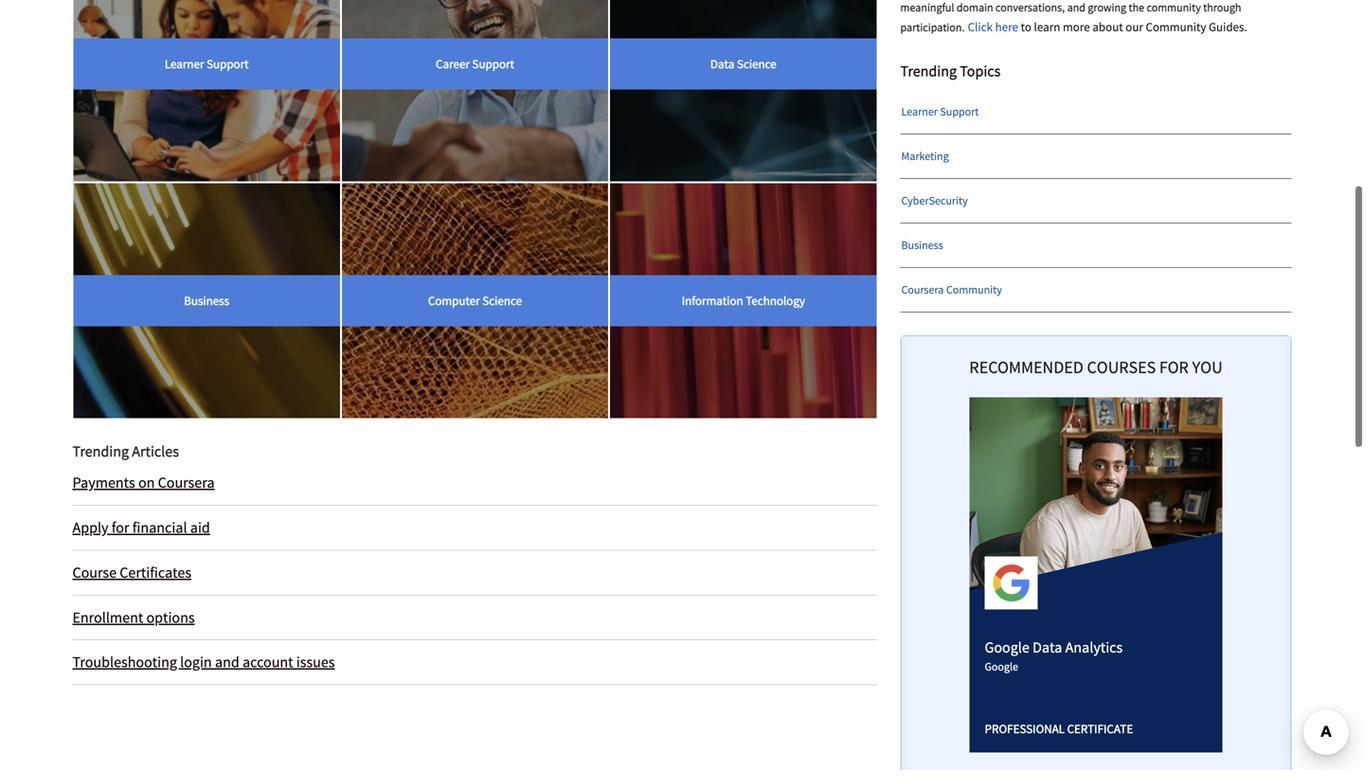 Task type: vqa. For each thing, say whether or not it's contained in the screenshot.
PROFESSIONAL CERTIFICATE
yes



Task type: describe. For each thing, give the bounding box(es) containing it.
business link for computer science link
[[73, 183, 340, 418]]

troubleshooting
[[72, 653, 177, 672]]

click here to learn more about our community guides.
[[968, 19, 1247, 35]]

trending articles
[[72, 442, 179, 461]]

cybersecurity
[[901, 193, 968, 208]]

support inside career support link
[[472, 56, 514, 72]]

1 horizontal spatial business
[[901, 238, 943, 253]]

professional
[[985, 721, 1065, 736]]

troubleshooting login and account issues link
[[72, 641, 878, 686]]

courses
[[1087, 349, 1156, 380]]

learner support link for marketing link
[[901, 90, 1293, 134]]

certificates
[[120, 563, 191, 582]]

professional certificate
[[985, 721, 1133, 736]]

0 vertical spatial learner support
[[165, 56, 249, 72]]

computer
[[428, 293, 480, 308]]

data science link
[[610, 0, 877, 182]]

1 vertical spatial business
[[184, 293, 229, 308]]

issues
[[296, 653, 335, 672]]

computer science link
[[342, 183, 608, 418]]

account
[[242, 653, 293, 672]]

google data analytics google
[[985, 638, 1123, 674]]

trending topics
[[901, 62, 1001, 81]]

options
[[146, 608, 195, 627]]

0 horizontal spatial support
[[207, 56, 249, 72]]

course certificates link
[[72, 551, 878, 596]]

analytics
[[1065, 638, 1123, 657]]

apply for financial aid link
[[72, 506, 878, 551]]

trending for trending articles
[[72, 442, 129, 461]]

about
[[1093, 19, 1123, 35]]

certificate
[[1067, 721, 1133, 736]]

click
[[968, 19, 993, 35]]

1 vertical spatial for
[[112, 518, 129, 537]]

here
[[995, 19, 1018, 35]]

marketing link
[[901, 135, 1293, 178]]

enrollment options link
[[72, 596, 878, 641]]

information
[[682, 293, 743, 308]]

coursera community
[[901, 282, 1002, 297]]

information technology
[[682, 293, 805, 308]]

marketing
[[901, 149, 949, 164]]

computer science
[[428, 293, 522, 308]]

google data analytics image
[[970, 397, 1223, 591]]

cybersecurity link
[[901, 179, 1293, 223]]

click here link
[[968, 19, 1018, 35]]

learn
[[1034, 19, 1060, 35]]

career
[[436, 56, 470, 72]]

google image
[[992, 564, 1030, 602]]

recommended
[[969, 349, 1084, 380]]

science for data science
[[737, 56, 777, 72]]

technology
[[746, 293, 805, 308]]

payments on coursera
[[72, 473, 215, 492]]

career support
[[436, 56, 514, 72]]

login
[[180, 653, 212, 672]]



Task type: locate. For each thing, give the bounding box(es) containing it.
business link
[[73, 183, 340, 418], [901, 224, 1293, 267]]

0 horizontal spatial business
[[184, 293, 229, 308]]

0 vertical spatial business
[[901, 238, 943, 253]]

1 horizontal spatial community
[[1146, 19, 1206, 35]]

0 vertical spatial learner
[[165, 56, 204, 72]]

0 horizontal spatial trending
[[72, 442, 129, 461]]

data inside google data analytics google
[[1033, 638, 1062, 657]]

coursera down cybersecurity
[[901, 282, 944, 297]]

1 horizontal spatial for
[[1159, 349, 1189, 380]]

learner
[[165, 56, 204, 72], [901, 104, 938, 119]]

business link for coursera community link at the top right of page
[[901, 224, 1293, 267]]

0 horizontal spatial data
[[710, 56, 735, 72]]

financial
[[132, 518, 187, 537]]

support
[[207, 56, 249, 72], [472, 56, 514, 72], [940, 104, 979, 119]]

aid
[[190, 518, 210, 537]]

our
[[1126, 19, 1143, 35]]

0 horizontal spatial learner
[[165, 56, 204, 72]]

payments
[[72, 473, 135, 492]]

0 horizontal spatial learner support link
[[73, 0, 340, 182]]

enrollment options
[[72, 608, 195, 627]]

trending
[[901, 62, 957, 81], [72, 442, 129, 461]]

community
[[1146, 19, 1206, 35], [946, 282, 1002, 297]]

apply for financial aid
[[72, 518, 210, 537]]

coursera right on
[[158, 473, 215, 492]]

1 google from the top
[[985, 638, 1030, 657]]

course certificates
[[72, 563, 191, 582]]

1 horizontal spatial science
[[737, 56, 777, 72]]

guides.
[[1209, 19, 1247, 35]]

1 horizontal spatial business link
[[901, 224, 1293, 267]]

1 horizontal spatial coursera
[[901, 282, 944, 297]]

on
[[138, 473, 155, 492]]

science
[[737, 56, 777, 72], [483, 293, 522, 308]]

1 vertical spatial google
[[985, 659, 1018, 674]]

0 vertical spatial coursera
[[901, 282, 944, 297]]

1 horizontal spatial support
[[472, 56, 514, 72]]

1 horizontal spatial learner support
[[901, 104, 979, 119]]

recommended courses for you
[[969, 349, 1223, 380]]

trending up payments
[[72, 442, 129, 461]]

enrollment
[[72, 608, 143, 627]]

google
[[985, 638, 1030, 657], [985, 659, 1018, 674]]

1 vertical spatial trending
[[72, 442, 129, 461]]

0 vertical spatial community
[[1146, 19, 1206, 35]]

0 horizontal spatial science
[[483, 293, 522, 308]]

0 vertical spatial for
[[1159, 349, 1189, 380]]

troubleshooting login and account issues
[[72, 653, 335, 672]]

0 horizontal spatial coursera
[[158, 473, 215, 492]]

2 google from the top
[[985, 659, 1018, 674]]

for
[[1159, 349, 1189, 380], [112, 518, 129, 537]]

career support link
[[342, 0, 608, 182]]

course
[[72, 563, 117, 582]]

learner support link for career support link
[[73, 0, 340, 182]]

0 vertical spatial trending
[[901, 62, 957, 81]]

0 vertical spatial google
[[985, 638, 1030, 657]]

data
[[710, 56, 735, 72], [1033, 638, 1062, 657]]

more
[[1063, 19, 1090, 35]]

learner support link
[[73, 0, 340, 182], [901, 90, 1293, 134]]

1 horizontal spatial learner
[[901, 104, 938, 119]]

1 horizontal spatial trending
[[901, 62, 957, 81]]

0 horizontal spatial community
[[946, 282, 1002, 297]]

coursera community link
[[901, 268, 1293, 312]]

1 vertical spatial learner
[[901, 104, 938, 119]]

0 horizontal spatial for
[[112, 518, 129, 537]]

0 vertical spatial data
[[710, 56, 735, 72]]

1 vertical spatial community
[[946, 282, 1002, 297]]

coursera
[[901, 282, 944, 297], [158, 473, 215, 492]]

you
[[1192, 349, 1223, 380]]

to
[[1021, 19, 1032, 35]]

0 horizontal spatial business link
[[73, 183, 340, 418]]

1 horizontal spatial data
[[1033, 638, 1062, 657]]

for left "you"
[[1159, 349, 1189, 380]]

apply
[[72, 518, 108, 537]]

topics
[[960, 62, 1001, 81]]

trending left topics
[[901, 62, 957, 81]]

2 horizontal spatial support
[[940, 104, 979, 119]]

trending for trending topics
[[901, 62, 957, 81]]

for right "apply"
[[112, 518, 129, 537]]

google up professional in the bottom of the page
[[985, 659, 1018, 674]]

community up recommended
[[946, 282, 1002, 297]]

0 vertical spatial science
[[737, 56, 777, 72]]

1 vertical spatial science
[[483, 293, 522, 308]]

articles
[[132, 442, 179, 461]]

1 vertical spatial coursera
[[158, 473, 215, 492]]

and
[[215, 653, 239, 672]]

learner support
[[165, 56, 249, 72], [901, 104, 979, 119]]

1 vertical spatial learner support
[[901, 104, 979, 119]]

1 vertical spatial data
[[1033, 638, 1062, 657]]

payments on coursera link
[[72, 461, 878, 506]]

information technology link
[[610, 183, 877, 418]]

1 horizontal spatial learner support link
[[901, 90, 1293, 134]]

data science
[[710, 56, 777, 72]]

science for computer science
[[483, 293, 522, 308]]

community right the our
[[1146, 19, 1206, 35]]

google down "google" icon
[[985, 638, 1030, 657]]

0 horizontal spatial learner support
[[165, 56, 249, 72]]

business
[[901, 238, 943, 253], [184, 293, 229, 308]]



